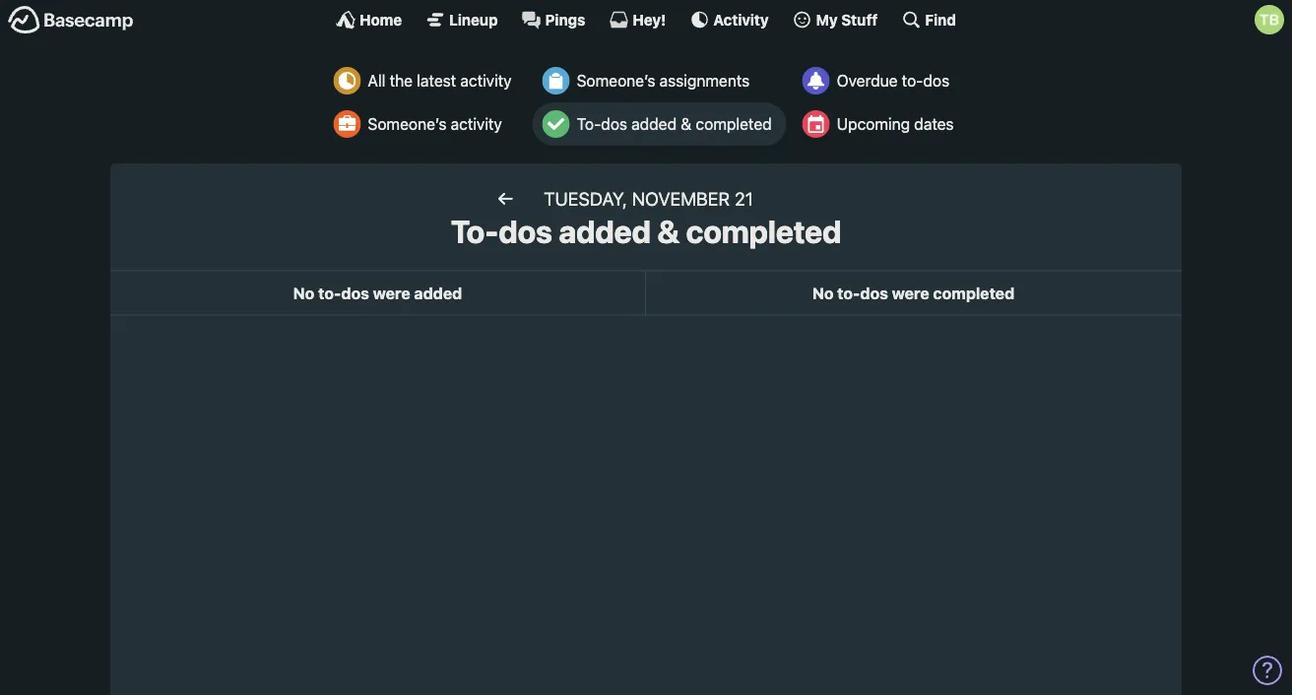 Task type: vqa. For each thing, say whether or not it's contained in the screenshot.
the Configure
no



Task type: locate. For each thing, give the bounding box(es) containing it.
to- for no to-dos were completed
[[838, 284, 861, 302]]

upcoming dates link
[[793, 102, 969, 146]]

someone's activity link
[[324, 102, 527, 146]]

1 no from the left
[[293, 284, 315, 302]]

0 horizontal spatial were
[[373, 284, 411, 302]]

no
[[293, 284, 315, 302], [813, 284, 834, 302]]

to-dos added & completed
[[577, 115, 772, 134], [451, 213, 842, 250]]

no to-dos were completed
[[813, 284, 1015, 302]]

0 horizontal spatial to-
[[318, 284, 341, 302]]

hey!
[[633, 11, 666, 28]]

overdue to-dos
[[837, 71, 950, 90]]

pings button
[[522, 10, 586, 30]]

2 horizontal spatial to-
[[902, 71, 924, 90]]

dates
[[915, 115, 954, 134]]

1 were from the left
[[373, 284, 411, 302]]

home link
[[336, 10, 402, 30]]

to- right todo icon
[[577, 115, 601, 134]]

1 horizontal spatial someone's
[[577, 71, 656, 90]]

dos
[[924, 71, 950, 90], [601, 115, 628, 134], [499, 213, 553, 250], [341, 284, 369, 302], [861, 284, 889, 302]]

to- down ←
[[451, 213, 499, 250]]

0 vertical spatial added
[[632, 115, 677, 134]]

1 vertical spatial someone's
[[368, 115, 447, 134]]

someone's assignments link
[[533, 59, 787, 102]]

2 were from the left
[[893, 284, 930, 302]]

0 horizontal spatial no
[[293, 284, 315, 302]]

were
[[373, 284, 411, 302], [893, 284, 930, 302]]

& down assignments
[[681, 115, 692, 134]]

←
[[497, 186, 515, 209]]

2 no from the left
[[813, 284, 834, 302]]

activity
[[714, 11, 769, 28]]

activity
[[461, 71, 512, 90], [451, 115, 502, 134]]

to-dos added & completed link
[[533, 102, 787, 146]]

my stuff
[[817, 11, 878, 28]]

my stuff button
[[793, 10, 878, 30]]

0 vertical spatial to-dos added & completed
[[577, 115, 772, 134]]

were for added
[[373, 284, 411, 302]]

1 horizontal spatial were
[[893, 284, 930, 302]]

assignment image
[[543, 67, 570, 95]]

someone's
[[577, 71, 656, 90], [368, 115, 447, 134]]

find
[[926, 11, 957, 28]]

& down november
[[658, 213, 680, 250]]

1 vertical spatial activity
[[451, 115, 502, 134]]

1 horizontal spatial no
[[813, 284, 834, 302]]

someone's right assignment icon
[[577, 71, 656, 90]]

0 vertical spatial &
[[681, 115, 692, 134]]

to-dos added & completed down someone's assignments
[[577, 115, 772, 134]]

to-
[[902, 71, 924, 90], [318, 284, 341, 302], [838, 284, 861, 302]]

0 horizontal spatial someone's
[[368, 115, 447, 134]]

someone's for someone's activity
[[368, 115, 447, 134]]

to-
[[577, 115, 601, 134], [451, 213, 499, 250]]

activity down all the latest activity
[[451, 115, 502, 134]]

all the latest activity link
[[324, 59, 527, 102]]

switch accounts image
[[8, 5, 134, 35]]

completed
[[696, 115, 772, 134], [686, 213, 842, 250], [934, 284, 1015, 302]]

someone's assignments
[[577, 71, 750, 90]]

0 vertical spatial to-
[[577, 115, 601, 134]]

assignments
[[660, 71, 750, 90]]

person report image
[[334, 110, 361, 138]]

0 horizontal spatial &
[[658, 213, 680, 250]]

todo image
[[543, 110, 570, 138]]

to-dos added & completed down tuesday, november 21
[[451, 213, 842, 250]]

1 horizontal spatial to-
[[838, 284, 861, 302]]

0 vertical spatial someone's
[[577, 71, 656, 90]]

all the latest activity
[[368, 71, 512, 90]]

tim burton image
[[1255, 5, 1285, 34]]

1 horizontal spatial to-
[[577, 115, 601, 134]]

2 vertical spatial completed
[[934, 284, 1015, 302]]

stuff
[[842, 11, 878, 28]]

&
[[681, 115, 692, 134], [658, 213, 680, 250]]

to- for no to-dos were added
[[318, 284, 341, 302]]

the
[[390, 71, 413, 90]]

latest
[[417, 71, 456, 90]]

1 vertical spatial to-
[[451, 213, 499, 250]]

1 vertical spatial completed
[[686, 213, 842, 250]]

added
[[632, 115, 677, 134], [559, 213, 651, 250], [414, 284, 462, 302]]

activity right the latest
[[461, 71, 512, 90]]

someone's down the the
[[368, 115, 447, 134]]

1 vertical spatial &
[[658, 213, 680, 250]]

0 horizontal spatial to-
[[451, 213, 499, 250]]

1 vertical spatial added
[[559, 213, 651, 250]]

21
[[735, 188, 754, 209]]

to- for overdue to-dos
[[902, 71, 924, 90]]



Task type: describe. For each thing, give the bounding box(es) containing it.
no for no to-dos were completed
[[813, 284, 834, 302]]

pings
[[546, 11, 586, 28]]

schedule image
[[803, 110, 830, 138]]

no for no to-dos were added
[[293, 284, 315, 302]]

my
[[817, 11, 838, 28]]

0 vertical spatial activity
[[461, 71, 512, 90]]

upcoming dates
[[837, 115, 954, 134]]

november
[[632, 188, 730, 209]]

all
[[368, 71, 386, 90]]

main element
[[0, 0, 1293, 38]]

1 horizontal spatial &
[[681, 115, 692, 134]]

2 vertical spatial added
[[414, 284, 462, 302]]

find button
[[902, 10, 957, 30]]

0 vertical spatial completed
[[696, 115, 772, 134]]

someone's activity
[[368, 115, 502, 134]]

lineup
[[450, 11, 498, 28]]

activity report image
[[334, 67, 361, 95]]

reports image
[[803, 67, 830, 95]]

overdue
[[837, 71, 898, 90]]

were for completed
[[893, 284, 930, 302]]

overdue to-dos link
[[793, 59, 969, 102]]

hey! button
[[609, 10, 666, 30]]

lineup link
[[426, 10, 498, 30]]

1 vertical spatial to-dos added & completed
[[451, 213, 842, 250]]

dos for overdue to-dos
[[924, 71, 950, 90]]

home
[[360, 11, 402, 28]]

tuesday, november 21
[[544, 188, 754, 209]]

activity link
[[690, 10, 769, 30]]

someone's for someone's assignments
[[577, 71, 656, 90]]

added inside to-dos added & completed link
[[632, 115, 677, 134]]

no to-dos were added
[[293, 284, 462, 302]]

← link
[[477, 183, 534, 213]]

upcoming
[[837, 115, 911, 134]]

dos for no to-dos were added
[[341, 284, 369, 302]]

dos for no to-dos were completed
[[861, 284, 889, 302]]

tuesday,
[[544, 188, 628, 209]]



